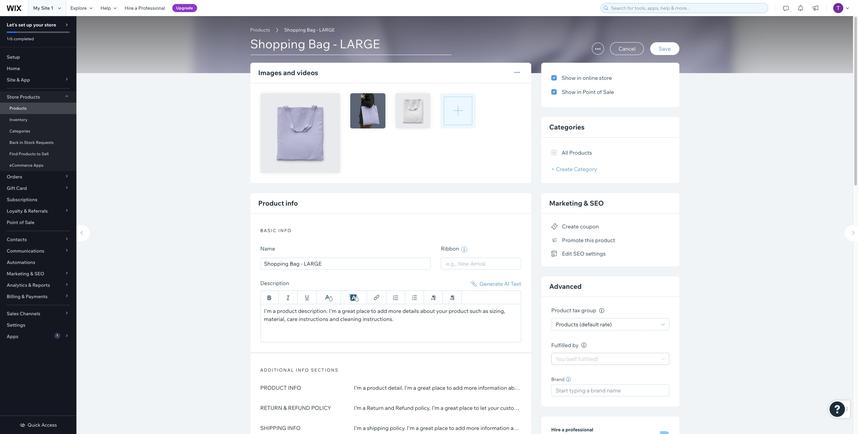 Task type: vqa. For each thing, say whether or not it's contained in the screenshot.
the Setup
yes



Task type: locate. For each thing, give the bounding box(es) containing it.
ai
[[505, 280, 510, 287]]

create coupon
[[563, 223, 599, 230]]

analytics & reports button
[[0, 279, 76, 291]]

setup
[[7, 54, 20, 60]]

hire inside form
[[552, 427, 561, 433]]

show for show in point of sale
[[562, 89, 576, 95]]

your right about
[[437, 307, 448, 314]]

policy
[[312, 404, 331, 411]]

0 horizontal spatial site
[[7, 77, 16, 83]]

1 vertical spatial site
[[7, 77, 16, 83]]

in inside sidebar element
[[20, 140, 23, 145]]

ecommerce
[[9, 163, 33, 168]]

1 vertical spatial info
[[279, 228, 292, 233]]

& inside the loyalty & referrals dropdown button
[[24, 208, 27, 214]]

hire right help button
[[125, 5, 134, 11]]

this
[[585, 237, 594, 243]]

product right this
[[596, 237, 616, 243]]

a
[[135, 5, 137, 11], [273, 307, 276, 314], [338, 307, 341, 314], [562, 427, 565, 433]]

in left online
[[577, 74, 582, 81]]

0 horizontal spatial products link
[[0, 103, 76, 114]]

1 horizontal spatial point
[[583, 89, 596, 95]]

0 vertical spatial your
[[33, 22, 43, 28]]

0 horizontal spatial info tooltip image
[[582, 343, 587, 348]]

back in stock requests
[[9, 140, 54, 145]]

0 horizontal spatial to
[[37, 151, 41, 156]]

group
[[582, 307, 597, 314]]

1 vertical spatial info
[[288, 425, 301, 431]]

info tooltip image for rate)
[[600, 308, 605, 313]]

& right billing
[[22, 294, 25, 300]]

& up coupon
[[584, 199, 589, 207]]

a left great
[[338, 307, 341, 314]]

2 vertical spatial info
[[296, 367, 310, 373]]

marketing & seo button
[[0, 268, 76, 279]]

let's
[[7, 22, 17, 28]]

info tooltip image right group
[[600, 308, 605, 313]]

edit seo settings button
[[552, 249, 606, 258]]

a left professional
[[562, 427, 565, 433]]

product left tax
[[552, 307, 572, 314]]

0 horizontal spatial of
[[19, 219, 24, 225]]

promote image
[[552, 237, 559, 243]]

and left "cleaning"
[[330, 316, 339, 322]]

sale down loyalty & referrals at the top of the page
[[25, 219, 34, 225]]

0 vertical spatial info
[[286, 199, 298, 207]]

site inside dropdown button
[[7, 77, 16, 83]]

1 horizontal spatial store
[[600, 74, 612, 81]]

hire for hire a professional
[[125, 5, 134, 11]]

of down online
[[597, 89, 602, 95]]

1 vertical spatial store
[[600, 74, 612, 81]]

coupon
[[581, 223, 599, 230]]

info up basic info
[[286, 199, 298, 207]]

set
[[18, 22, 25, 28]]

settings link
[[0, 319, 76, 331]]

1 horizontal spatial i'm
[[329, 307, 337, 314]]

sales channels
[[7, 311, 40, 317]]

marketing up analytics
[[7, 271, 29, 277]]

info left sections
[[296, 367, 310, 373]]

& for analytics & reports dropdown button at bottom left
[[28, 282, 31, 288]]

0 vertical spatial info tooltip image
[[600, 308, 605, 313]]

2 horizontal spatial product
[[596, 237, 616, 243]]

1 horizontal spatial site
[[41, 5, 50, 11]]

create right +
[[556, 166, 573, 172]]

settings
[[586, 250, 606, 257]]

0 vertical spatial show
[[562, 74, 576, 81]]

product for this
[[596, 237, 616, 243]]

0 horizontal spatial point
[[7, 219, 18, 225]]

back in stock requests link
[[0, 137, 76, 148]]

1 horizontal spatial product
[[552, 307, 572, 314]]

product up care
[[277, 307, 297, 314]]

point down the loyalty
[[7, 219, 18, 225]]

a left 'professional'
[[135, 5, 137, 11]]

a up material,
[[273, 307, 276, 314]]

info for basic
[[279, 228, 292, 233]]

sales
[[7, 311, 19, 317]]

loyalty & referrals button
[[0, 205, 76, 217]]

&
[[17, 77, 20, 83], [584, 199, 589, 207], [24, 208, 27, 214], [30, 271, 33, 277], [28, 282, 31, 288], [22, 294, 25, 300], [284, 404, 287, 411]]

0 horizontal spatial product
[[277, 307, 297, 314]]

site & app
[[7, 77, 30, 83]]

loyalty & referrals
[[7, 208, 48, 214]]

edit seo settings
[[563, 250, 606, 257]]

name
[[260, 245, 275, 252]]

1 horizontal spatial marketing
[[550, 199, 583, 207]]

communications button
[[0, 245, 76, 257]]

1 vertical spatial show
[[562, 89, 576, 95]]

categories down inventory
[[9, 128, 30, 134]]

return & refund policy
[[260, 404, 331, 411]]

1 horizontal spatial to
[[371, 307, 377, 314]]

0 vertical spatial in
[[577, 74, 582, 81]]

0 horizontal spatial 1
[[51, 5, 53, 11]]

of down loyalty & referrals at the top of the page
[[19, 219, 24, 225]]

1 right the my
[[51, 5, 53, 11]]

0 horizontal spatial product
[[258, 199, 284, 207]]

store down my site 1
[[44, 22, 56, 28]]

info tooltip image
[[600, 308, 605, 313], [582, 343, 587, 348]]

in down show in online store
[[577, 89, 582, 95]]

a for hire a professional
[[135, 5, 137, 11]]

all
[[562, 149, 569, 156]]

point inside "link"
[[7, 219, 18, 225]]

Untitled Product text field
[[250, 36, 452, 55]]

& up analytics & reports
[[30, 271, 33, 277]]

1 horizontal spatial of
[[597, 89, 602, 95]]

0 vertical spatial sale
[[604, 89, 614, 95]]

cancel button
[[611, 42, 645, 55]]

1 horizontal spatial apps
[[33, 163, 43, 168]]

marketing & seo
[[550, 199, 604, 207], [7, 271, 44, 277]]

store products
[[7, 94, 40, 100]]

0 vertical spatial create
[[556, 166, 573, 172]]

find
[[9, 151, 18, 156]]

& inside billing & payments popup button
[[22, 294, 25, 300]]

categories
[[550, 123, 585, 131], [9, 128, 30, 134]]

form
[[73, 16, 859, 434]]

1 horizontal spatial 1
[[56, 333, 58, 338]]

1 horizontal spatial products link
[[247, 27, 274, 33]]

1 vertical spatial to
[[371, 307, 377, 314]]

0 vertical spatial info
[[288, 384, 301, 391]]

info
[[286, 199, 298, 207], [279, 228, 292, 233], [296, 367, 310, 373]]

0 vertical spatial site
[[41, 5, 50, 11]]

0 horizontal spatial store
[[44, 22, 56, 28]]

point down online
[[583, 89, 596, 95]]

info down additional info sections on the bottom left of page
[[288, 384, 301, 391]]

a for hire a professional
[[562, 427, 565, 433]]

seo up coupon
[[590, 199, 604, 207]]

1 horizontal spatial sale
[[604, 89, 614, 95]]

all products
[[562, 149, 593, 156]]

2 horizontal spatial seo
[[590, 199, 604, 207]]

help
[[101, 5, 111, 11]]

1 vertical spatial marketing
[[7, 271, 29, 277]]

orders
[[7, 174, 22, 180]]

seo inside dropdown button
[[34, 271, 44, 277]]

1 horizontal spatial product
[[449, 307, 469, 314]]

2 i'm from the left
[[329, 307, 337, 314]]

1 vertical spatial in
[[577, 89, 582, 95]]

1 vertical spatial of
[[19, 219, 24, 225]]

0 horizontal spatial your
[[33, 22, 43, 28]]

your right 'up'
[[33, 22, 43, 28]]

orders button
[[0, 171, 76, 182]]

0 vertical spatial marketing & seo
[[550, 199, 604, 207]]

product left such
[[449, 307, 469, 314]]

Search for tools, apps, help & more... field
[[610, 3, 767, 13]]

1 vertical spatial your
[[437, 307, 448, 314]]

1 vertical spatial info tooltip image
[[582, 343, 587, 348]]

help button
[[97, 0, 121, 16]]

1
[[51, 5, 53, 11], [56, 333, 58, 338]]

1 horizontal spatial hire
[[552, 427, 561, 433]]

i'm left great
[[329, 307, 337, 314]]

1 horizontal spatial seo
[[574, 250, 585, 257]]

info down return & refund policy at the left bottom
[[288, 425, 301, 431]]

promote
[[563, 237, 584, 243]]

show in point of sale
[[562, 89, 614, 95]]

0 horizontal spatial marketing & seo
[[7, 271, 44, 277]]

settings
[[7, 322, 25, 328]]

1/6 completed
[[7, 36, 34, 41]]

& inside marketing & seo dropdown button
[[30, 271, 33, 277]]

to inside sidebar element
[[37, 151, 41, 156]]

marketing up the "create coupon" button
[[550, 199, 583, 207]]

site
[[41, 5, 50, 11], [7, 77, 16, 83]]

generate
[[480, 280, 503, 287]]

store right online
[[600, 74, 612, 81]]

show left online
[[562, 74, 576, 81]]

product
[[596, 237, 616, 243], [277, 307, 297, 314], [449, 307, 469, 314]]

hire a professional
[[552, 427, 594, 433]]

0 horizontal spatial sale
[[25, 219, 34, 225]]

marketing
[[550, 199, 583, 207], [7, 271, 29, 277]]

info
[[288, 384, 301, 391], [288, 425, 301, 431]]

to left add
[[371, 307, 377, 314]]

create up the promote
[[563, 223, 579, 230]]

0 vertical spatial of
[[597, 89, 602, 95]]

professional
[[566, 427, 594, 433]]

1 vertical spatial apps
[[7, 333, 18, 340]]

& right the loyalty
[[24, 208, 27, 214]]

info tooltip image right by
[[582, 343, 587, 348]]

site right the my
[[41, 5, 50, 11]]

and inside i'm a product description. i'm a great place to add more details about your product such as sizing, material, care instructions and cleaning instructions.
[[330, 316, 339, 322]]

0 vertical spatial store
[[44, 22, 56, 28]]

automations link
[[0, 257, 76, 268]]

& inside site & app dropdown button
[[17, 77, 20, 83]]

images
[[258, 68, 282, 77]]

0 horizontal spatial i'm
[[264, 307, 272, 314]]

marketing & seo up the "create coupon" button
[[550, 199, 604, 207]]

(self
[[567, 356, 577, 362]]

1 vertical spatial point
[[7, 219, 18, 225]]

hire left professional
[[552, 427, 561, 433]]

seo down the automations link
[[34, 271, 44, 277]]

1 vertical spatial create
[[563, 223, 579, 230]]

1 horizontal spatial and
[[330, 316, 339, 322]]

sale down show in online store
[[604, 89, 614, 95]]

a for i'm a product description. i'm a great place to add more details about your product such as sizing, material, care instructions and cleaning instructions.
[[273, 307, 276, 314]]

sale inside form
[[604, 89, 614, 95]]

return
[[260, 404, 282, 411]]

0 vertical spatial and
[[283, 68, 296, 77]]

contacts
[[7, 237, 27, 243]]

0 horizontal spatial and
[[283, 68, 296, 77]]

2 vertical spatial seo
[[34, 271, 44, 277]]

sizing,
[[490, 307, 506, 314]]

create
[[556, 166, 573, 172], [563, 223, 579, 230]]

product for product tax group
[[552, 307, 572, 314]]

2 vertical spatial in
[[20, 140, 23, 145]]

0 horizontal spatial seo
[[34, 271, 44, 277]]

1 vertical spatial sale
[[25, 219, 34, 225]]

images and videos
[[258, 68, 318, 77]]

1 horizontal spatial your
[[437, 307, 448, 314]]

& left app
[[17, 77, 20, 83]]

info for additional
[[296, 367, 310, 373]]

1 vertical spatial marketing & seo
[[7, 271, 44, 277]]

to left sell
[[37, 151, 41, 156]]

0 horizontal spatial apps
[[7, 333, 18, 340]]

products link
[[247, 27, 274, 33], [0, 103, 76, 114]]

care
[[287, 316, 298, 322]]

product inside promote this product button
[[596, 237, 616, 243]]

hire
[[125, 5, 134, 11], [552, 427, 561, 433]]

contacts button
[[0, 234, 76, 245]]

seo right edit on the bottom
[[574, 250, 585, 257]]

basic info
[[260, 228, 292, 233]]

categories up all
[[550, 123, 585, 131]]

& inside analytics & reports dropdown button
[[28, 282, 31, 288]]

1 vertical spatial seo
[[574, 250, 585, 257]]

marketing & seo up analytics & reports
[[7, 271, 44, 277]]

& for site & app dropdown button
[[17, 77, 20, 83]]

promote coupon image
[[552, 224, 559, 230]]

1 horizontal spatial categories
[[550, 123, 585, 131]]

1 vertical spatial hire
[[552, 427, 561, 433]]

1 vertical spatial 1
[[56, 333, 58, 338]]

my site 1
[[33, 5, 53, 11]]

create inside button
[[563, 223, 579, 230]]

Start typing a brand name field
[[554, 385, 667, 396]]

in for point
[[577, 89, 582, 95]]

back
[[9, 140, 19, 145]]

info right basic
[[279, 228, 292, 233]]

site down home
[[7, 77, 16, 83]]

apps down find products to sell link
[[33, 163, 43, 168]]

show down show in online store
[[562, 89, 576, 95]]

in
[[577, 74, 582, 81], [577, 89, 582, 95], [20, 140, 23, 145]]

1 show from the top
[[562, 74, 576, 81]]

0 vertical spatial hire
[[125, 5, 134, 11]]

0 vertical spatial product
[[258, 199, 284, 207]]

2 show from the top
[[562, 89, 576, 95]]

marketing & seo inside dropdown button
[[7, 271, 44, 277]]

product up basic
[[258, 199, 284, 207]]

1 horizontal spatial info tooltip image
[[600, 308, 605, 313]]

1 down settings link
[[56, 333, 58, 338]]

and left videos
[[283, 68, 296, 77]]

seo inside button
[[574, 250, 585, 257]]

1 vertical spatial and
[[330, 316, 339, 322]]

0 horizontal spatial hire
[[125, 5, 134, 11]]

additional
[[260, 367, 294, 373]]

0 vertical spatial seo
[[590, 199, 604, 207]]

i'm up material,
[[264, 307, 272, 314]]

& left reports
[[28, 282, 31, 288]]

product
[[258, 199, 284, 207], [552, 307, 572, 314]]

sale
[[604, 89, 614, 95], [25, 219, 34, 225]]

stock
[[24, 140, 35, 145]]

apps down 'settings'
[[7, 333, 18, 340]]

0 horizontal spatial marketing
[[7, 271, 29, 277]]

0 horizontal spatial categories
[[9, 128, 30, 134]]

1 horizontal spatial marketing & seo
[[550, 199, 604, 207]]

Select box search field
[[447, 258, 516, 269]]

in right "back"
[[20, 140, 23, 145]]

1 vertical spatial product
[[552, 307, 572, 314]]

0 vertical spatial to
[[37, 151, 41, 156]]

in for online
[[577, 74, 582, 81]]

marketing & seo inside form
[[550, 199, 604, 207]]



Task type: describe. For each thing, give the bounding box(es) containing it.
brand
[[552, 377, 565, 383]]

such
[[470, 307, 482, 314]]

completed
[[14, 36, 34, 41]]

promote this product
[[563, 237, 616, 243]]

product info
[[260, 384, 301, 391]]

your inside i'm a product description. i'm a great place to add more details about your product such as sizing, material, care instructions and cleaning instructions.
[[437, 307, 448, 314]]

quick access button
[[20, 422, 57, 428]]

you (self fulfilled)
[[556, 356, 599, 362]]

hire for hire a professional
[[552, 427, 561, 433]]

professional
[[138, 5, 165, 11]]

bag
[[307, 27, 316, 33]]

i'm a product description. i'm a great place to add more details about your product such as sizing, material, care instructions and cleaning instructions.
[[264, 307, 506, 322]]

shopping
[[285, 27, 306, 33]]

show for show in online store
[[562, 74, 576, 81]]

1 vertical spatial products link
[[0, 103, 76, 114]]

sales channels button
[[0, 308, 76, 319]]

tax
[[573, 307, 581, 314]]

sidebar element
[[0, 16, 76, 434]]

product tax group
[[552, 307, 598, 314]]

(default
[[580, 321, 599, 328]]

channels
[[20, 311, 40, 317]]

shipping info
[[260, 425, 301, 431]]

store inside sidebar element
[[44, 22, 56, 28]]

marketing inside dropdown button
[[7, 271, 29, 277]]

product for product info
[[258, 199, 284, 207]]

home
[[7, 65, 20, 71]]

videos
[[297, 68, 318, 77]]

analytics & reports
[[7, 282, 50, 288]]

sell
[[42, 151, 49, 156]]

false text field
[[260, 304, 522, 342]]

0 vertical spatial products link
[[247, 27, 274, 33]]

form containing images and videos
[[73, 16, 859, 434]]

rate)
[[601, 321, 612, 328]]

find products to sell link
[[0, 148, 76, 160]]

store products button
[[0, 91, 76, 103]]

communications
[[7, 248, 44, 254]]

create coupon button
[[552, 222, 599, 231]]

setup link
[[0, 51, 76, 63]]

0 vertical spatial apps
[[33, 163, 43, 168]]

save
[[659, 45, 671, 52]]

generate ai text
[[480, 280, 522, 287]]

billing
[[7, 294, 21, 300]]

access
[[42, 422, 57, 428]]

of inside "link"
[[19, 219, 24, 225]]

fulfilled)
[[579, 356, 599, 362]]

+ create category
[[552, 166, 598, 172]]

hire a professional link
[[121, 0, 169, 16]]

products inside popup button
[[20, 94, 40, 100]]

of inside form
[[597, 89, 602, 95]]

basic
[[260, 228, 277, 233]]

info for shipping info
[[288, 425, 301, 431]]

gift card button
[[0, 182, 76, 194]]

let's set up your store
[[7, 22, 56, 28]]

ribbon
[[441, 245, 461, 252]]

upgrade
[[176, 5, 193, 10]]

products (default rate)
[[556, 321, 612, 328]]

0 vertical spatial point
[[583, 89, 596, 95]]

hire a professional
[[125, 5, 165, 11]]

advanced
[[550, 282, 582, 291]]

1 inside sidebar element
[[56, 333, 58, 338]]

& right the return
[[284, 404, 287, 411]]

store
[[7, 94, 19, 100]]

site & app button
[[0, 74, 76, 86]]

text
[[511, 280, 522, 287]]

info tooltip image for fulfilled)
[[582, 343, 587, 348]]

inventory link
[[0, 114, 76, 125]]

gift
[[7, 185, 15, 191]]

your inside sidebar element
[[33, 22, 43, 28]]

categories link
[[0, 125, 76, 137]]

in for stock
[[20, 140, 23, 145]]

add
[[378, 307, 387, 314]]

& for marketing & seo dropdown button
[[30, 271, 33, 277]]

point of sale
[[7, 219, 34, 225]]

refund
[[288, 404, 310, 411]]

& for the loyalty & referrals dropdown button
[[24, 208, 27, 214]]

you
[[556, 356, 565, 362]]

my
[[33, 5, 40, 11]]

product for a
[[277, 307, 297, 314]]

+ create category button
[[552, 166, 598, 172]]

by
[[573, 342, 579, 349]]

details
[[403, 307, 419, 314]]

0 vertical spatial 1
[[51, 5, 53, 11]]

categories inside sidebar element
[[9, 128, 30, 134]]

sale inside "link"
[[25, 219, 34, 225]]

app
[[21, 77, 30, 83]]

card
[[16, 185, 27, 191]]

promote this product button
[[552, 235, 616, 245]]

subscriptions link
[[0, 194, 76, 205]]

Add a product name text field
[[260, 257, 431, 270]]

payments
[[26, 294, 48, 300]]

+
[[552, 166, 555, 172]]

-
[[317, 27, 318, 33]]

up
[[26, 22, 32, 28]]

online
[[583, 74, 598, 81]]

home link
[[0, 63, 76, 74]]

description.
[[298, 307, 328, 314]]

seo settings image
[[552, 251, 559, 257]]

instructions.
[[363, 316, 394, 322]]

description
[[260, 280, 289, 286]]

ecommerce apps link
[[0, 160, 76, 171]]

point of sale link
[[0, 217, 76, 228]]

great
[[342, 307, 356, 314]]

info for product
[[286, 199, 298, 207]]

product
[[260, 384, 287, 391]]

show in online store
[[562, 74, 612, 81]]

to inside i'm a product description. i'm a great place to add more details about your product such as sizing, material, care instructions and cleaning instructions.
[[371, 307, 377, 314]]

info for product info
[[288, 384, 301, 391]]

0 vertical spatial marketing
[[550, 199, 583, 207]]

save button
[[651, 42, 680, 55]]

instructions
[[299, 316, 329, 322]]

quick
[[28, 422, 40, 428]]

place
[[357, 307, 370, 314]]

& for billing & payments popup button
[[22, 294, 25, 300]]

requests
[[36, 140, 54, 145]]

sections
[[311, 367, 339, 373]]

product info
[[258, 199, 298, 207]]

1 i'm from the left
[[264, 307, 272, 314]]



